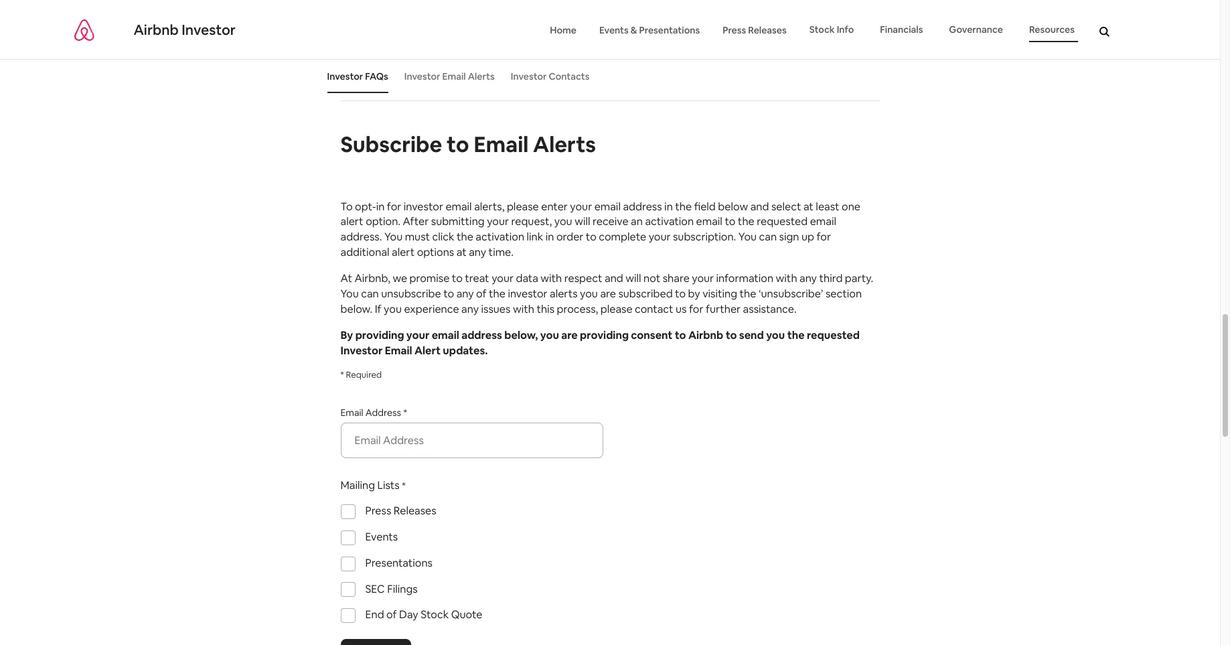 Task type: locate. For each thing, give the bounding box(es) containing it.
experience
[[404, 302, 459, 316]]

0 horizontal spatial activation
[[476, 230, 525, 244]]

airbnb inside by providing your email address below, you are providing consent to airbnb to send you the requested investor email alert updates.
[[689, 328, 724, 342]]

0 vertical spatial will
[[575, 215, 590, 229]]

* right address
[[404, 407, 407, 419]]

email
[[442, 71, 466, 83], [474, 130, 529, 158], [385, 343, 412, 357], [341, 407, 364, 419]]

alert down must
[[392, 245, 415, 259]]

2 vertical spatial *
[[402, 480, 406, 492]]

0 horizontal spatial alert
[[341, 215, 363, 229]]

of down the treat
[[476, 287, 487, 301]]

and left select
[[751, 199, 769, 213]]

your inside by providing your email address below, you are providing consent to airbnb to send you the requested investor email alert updates.
[[406, 328, 430, 342]]

alert
[[341, 215, 363, 229], [392, 245, 415, 259]]

to left by
[[675, 287, 686, 301]]

to right subscribe
[[447, 130, 469, 158]]

for right up
[[817, 230, 831, 244]]

0 vertical spatial airbnb
[[134, 21, 179, 39]]

presentations up filings on the bottom left of page
[[365, 556, 433, 570]]

1 horizontal spatial of
[[476, 287, 487, 301]]

0 horizontal spatial alerts
[[468, 71, 495, 83]]

* left required
[[341, 369, 344, 381]]

1 horizontal spatial can
[[759, 230, 777, 244]]

requested down select
[[757, 215, 808, 229]]

'unsubscribe'
[[759, 287, 824, 301]]

events for events
[[365, 530, 398, 544]]

alerts,
[[474, 199, 505, 213]]

please down subscribed
[[601, 302, 633, 316]]

at
[[804, 199, 814, 213], [457, 245, 467, 259]]

unsubscribe
[[381, 287, 441, 301]]

your right "enter"
[[570, 199, 592, 213]]

investor for investor faqs
[[327, 71, 363, 83]]

address inside the to opt-in for investor email alerts, please enter your email address in the field below and select at least one alert option. after submitting your request, you will receive an activation email to the requested email address. you must click the activation link in order to complete your subscription. you can sign up for additional alert options at any time.
[[623, 199, 662, 213]]

your left the data at the top of the page
[[492, 271, 514, 285]]

you down below
[[739, 230, 757, 244]]

to right order
[[586, 230, 597, 244]]

section
[[826, 287, 862, 301]]

0 vertical spatial alert
[[341, 215, 363, 229]]

1 vertical spatial press releases
[[365, 504, 437, 518]]

0 horizontal spatial will
[[575, 215, 590, 229]]

0 horizontal spatial investor
[[404, 199, 443, 213]]

can down airbnb,
[[361, 287, 379, 301]]

0 vertical spatial press
[[723, 24, 746, 36]]

your up by
[[692, 271, 714, 285]]

send
[[739, 328, 764, 342]]

requested down section
[[807, 328, 860, 342]]

email down least
[[810, 215, 837, 229]]

investor email alerts link
[[404, 60, 495, 93]]

* right lists
[[402, 480, 406, 492]]

activation up time.
[[476, 230, 525, 244]]

0 horizontal spatial providing
[[355, 328, 404, 342]]

stock right day
[[421, 608, 449, 622]]

sec
[[365, 582, 385, 596]]

0 horizontal spatial events
[[365, 530, 398, 544]]

email up alert
[[432, 328, 459, 342]]

please up request,
[[507, 199, 539, 213]]

1 vertical spatial address
[[462, 328, 502, 342]]

with up 'unsubscribe' at the right top of the page
[[776, 271, 798, 285]]

1 vertical spatial and
[[605, 271, 624, 285]]

None submit
[[341, 639, 411, 645]]

this
[[537, 302, 555, 316]]

1 horizontal spatial for
[[689, 302, 704, 316]]

1 horizontal spatial at
[[804, 199, 814, 213]]

any left issues
[[462, 302, 479, 316]]

2 horizontal spatial for
[[817, 230, 831, 244]]

stock left info
[[810, 24, 835, 36]]

the down submitting
[[457, 230, 473, 244]]

at left least
[[804, 199, 814, 213]]

to left send
[[726, 328, 737, 342]]

providing
[[355, 328, 404, 342], [580, 328, 629, 342]]

you right send
[[766, 328, 785, 342]]

for right us
[[689, 302, 704, 316]]

2 horizontal spatial with
[[776, 271, 798, 285]]

subscription.
[[673, 230, 736, 244]]

1 vertical spatial are
[[562, 328, 578, 342]]

in left field on the top of the page
[[665, 199, 673, 213]]

you down option.
[[384, 230, 403, 244]]

stock info button
[[810, 18, 858, 42]]

are down the respect
[[600, 287, 616, 301]]

0 vertical spatial please
[[507, 199, 539, 213]]

1 horizontal spatial will
[[626, 271, 641, 285]]

you
[[384, 230, 403, 244], [739, 230, 757, 244], [341, 287, 359, 301]]

1 vertical spatial presentations
[[365, 556, 433, 570]]

email
[[446, 199, 472, 213], [595, 199, 621, 213], [696, 215, 723, 229], [810, 215, 837, 229], [432, 328, 459, 342]]

presentations
[[639, 24, 700, 36], [365, 556, 433, 570]]

investor down the data at the top of the page
[[508, 287, 548, 301]]

1 horizontal spatial alert
[[392, 245, 415, 259]]

stock inside dropdown button
[[810, 24, 835, 36]]

your
[[570, 199, 592, 213], [487, 215, 509, 229], [649, 230, 671, 244], [492, 271, 514, 285], [692, 271, 714, 285], [406, 328, 430, 342]]

up
[[802, 230, 815, 244]]

0 vertical spatial can
[[759, 230, 777, 244]]

are inside by providing your email address below, you are providing consent to airbnb to send you the requested investor email alert updates.
[[562, 328, 578, 342]]

activation
[[645, 215, 694, 229], [476, 230, 525, 244]]

2 providing from the left
[[580, 328, 629, 342]]

subscribe to email alerts
[[341, 130, 596, 158]]

0 vertical spatial address
[[623, 199, 662, 213]]

events
[[599, 24, 629, 36], [365, 530, 398, 544]]

the inside by providing your email address below, you are providing consent to airbnb to send you the requested investor email alert updates.
[[787, 328, 805, 342]]

lists
[[377, 478, 400, 492]]

with up alerts
[[541, 271, 562, 285]]

0 vertical spatial are
[[600, 287, 616, 301]]

0 vertical spatial alerts
[[468, 71, 495, 83]]

and inside at airbnb, we promise to treat your data with respect and will not share your information with any third party. you can unsubscribe to any of the investor alerts you are subscribed to by visiting the 'unsubscribe' section below. if you experience any issues with this process, please contact us for further assistance.
[[605, 271, 624, 285]]

of
[[476, 287, 487, 301], [387, 608, 397, 622]]

required
[[346, 369, 382, 381]]

events down lists
[[365, 530, 398, 544]]

can inside at airbnb, we promise to treat your data with respect and will not share your information with any third party. you can unsubscribe to any of the investor alerts you are subscribed to by visiting the 'unsubscribe' section below. if you experience any issues with this process, please contact us for further assistance.
[[361, 287, 379, 301]]

0 vertical spatial at
[[804, 199, 814, 213]]

1 horizontal spatial alerts
[[533, 130, 596, 158]]

address up updates.
[[462, 328, 502, 342]]

least
[[816, 199, 840, 213]]

us
[[676, 302, 687, 316]]

1 vertical spatial requested
[[807, 328, 860, 342]]

investor
[[404, 199, 443, 213], [508, 287, 548, 301]]

an
[[631, 215, 643, 229]]

*
[[341, 369, 344, 381], [404, 407, 407, 419], [402, 480, 406, 492]]

options
[[417, 245, 454, 259]]

1 vertical spatial can
[[361, 287, 379, 301]]

are
[[600, 287, 616, 301], [562, 328, 578, 342]]

you right if
[[384, 302, 402, 316]]

1 horizontal spatial investor
[[508, 287, 548, 301]]

events inside menu
[[599, 24, 629, 36]]

subscribed
[[619, 287, 673, 301]]

will inside the to opt-in for investor email alerts, please enter your email address in the field below and select at least one alert option. after submitting your request, you will receive an activation email to the requested email address. you must click the activation link in order to complete your subscription. you can sign up for additional alert options at any time.
[[575, 215, 590, 229]]

1 horizontal spatial stock
[[810, 24, 835, 36]]

releases down lists
[[394, 504, 437, 518]]

alert down to
[[341, 215, 363, 229]]

can inside the to opt-in for investor email alerts, please enter your email address in the field below and select at least one alert option. after submitting your request, you will receive an activation email to the requested email address. you must click the activation link in order to complete your subscription. you can sign up for additional alert options at any time.
[[759, 230, 777, 244]]

presentations right &
[[639, 24, 700, 36]]

0 vertical spatial and
[[751, 199, 769, 213]]

1 vertical spatial events
[[365, 530, 398, 544]]

requested
[[757, 215, 808, 229], [807, 328, 860, 342]]

1 vertical spatial press
[[365, 504, 391, 518]]

0 horizontal spatial press
[[365, 504, 391, 518]]

please
[[507, 199, 539, 213], [601, 302, 633, 316]]

investor up after
[[404, 199, 443, 213]]

0 horizontal spatial presentations
[[365, 556, 433, 570]]

by providing your email address below, you are providing consent to airbnb to send you the requested investor email alert updates.
[[341, 328, 860, 357]]

1 vertical spatial will
[[626, 271, 641, 285]]

0 horizontal spatial address
[[462, 328, 502, 342]]

0 vertical spatial for
[[387, 199, 401, 213]]

2 vertical spatial for
[[689, 302, 704, 316]]

0 horizontal spatial can
[[361, 287, 379, 301]]

airbnb,
[[355, 271, 390, 285]]

please inside at airbnb, we promise to treat your data with respect and will not share your information with any third party. you can unsubscribe to any of the investor alerts you are subscribed to by visiting the 'unsubscribe' section below. if you experience any issues with this process, please contact us for further assistance.
[[601, 302, 633, 316]]

you up order
[[555, 215, 572, 229]]

0 horizontal spatial please
[[507, 199, 539, 213]]

0 vertical spatial of
[[476, 287, 487, 301]]

with left this
[[513, 302, 534, 316]]

* inside mailing lists *
[[402, 480, 406, 492]]

stock info
[[810, 24, 854, 36]]

of right end
[[387, 608, 397, 622]]

providing down the "process,"
[[580, 328, 629, 342]]

1 vertical spatial stock
[[421, 608, 449, 622]]

2 horizontal spatial you
[[739, 230, 757, 244]]

your up alert
[[406, 328, 430, 342]]

and right the respect
[[605, 271, 624, 285]]

by
[[688, 287, 700, 301]]

events left &
[[599, 24, 629, 36]]

at right options
[[457, 245, 467, 259]]

1 horizontal spatial are
[[600, 287, 616, 301]]

visiting
[[703, 287, 738, 301]]

any
[[469, 245, 486, 259], [800, 271, 817, 285], [457, 287, 474, 301], [462, 302, 479, 316]]

any left time.
[[469, 245, 486, 259]]

* for address
[[404, 407, 407, 419]]

faqs
[[365, 71, 388, 83]]

providing down if
[[355, 328, 404, 342]]

1 horizontal spatial press releases
[[723, 24, 787, 36]]

0 horizontal spatial airbnb
[[134, 21, 179, 39]]

will left the not
[[626, 271, 641, 285]]

you down at
[[341, 287, 359, 301]]

address
[[366, 407, 401, 419]]

1 horizontal spatial presentations
[[639, 24, 700, 36]]

1 horizontal spatial press
[[723, 24, 746, 36]]

0 vertical spatial events
[[599, 24, 629, 36]]

1 vertical spatial of
[[387, 608, 397, 622]]

to
[[341, 199, 353, 213]]

1 vertical spatial releases
[[394, 504, 437, 518]]

alert
[[415, 343, 441, 357]]

airbnb investor
[[134, 21, 236, 39]]

in right link
[[546, 230, 554, 244]]

releases left the stock info
[[748, 24, 787, 36]]

receive
[[593, 215, 629, 229]]

address up "an" at right top
[[623, 199, 662, 213]]

please inside the to opt-in for investor email alerts, please enter your email address in the field below and select at least one alert option. after submitting your request, you will receive an activation email to the requested email address. you must click the activation link in order to complete your subscription. you can sign up for additional alert options at any time.
[[507, 199, 539, 213]]

the
[[675, 199, 692, 213], [738, 215, 755, 229], [457, 230, 473, 244], [489, 287, 506, 301], [740, 287, 757, 301], [787, 328, 805, 342]]

press inside menu
[[723, 24, 746, 36]]

1 vertical spatial investor
[[508, 287, 548, 301]]

1 horizontal spatial airbnb
[[689, 328, 724, 342]]

0 horizontal spatial are
[[562, 328, 578, 342]]

alerts
[[468, 71, 495, 83], [533, 130, 596, 158]]

the down information
[[740, 287, 757, 301]]

information
[[716, 271, 774, 285]]

0 vertical spatial requested
[[757, 215, 808, 229]]

order
[[557, 230, 584, 244]]

for up option.
[[387, 199, 401, 213]]

1 vertical spatial airbnb
[[689, 328, 724, 342]]

alerts
[[550, 287, 578, 301]]

activation right "an" at right top
[[645, 215, 694, 229]]

your down alerts,
[[487, 215, 509, 229]]

1 vertical spatial alerts
[[533, 130, 596, 158]]

press releases inside menu
[[723, 24, 787, 36]]

1 horizontal spatial address
[[623, 199, 662, 213]]

will up order
[[575, 215, 590, 229]]

0 vertical spatial presentations
[[639, 24, 700, 36]]

1 horizontal spatial and
[[751, 199, 769, 213]]

and inside the to opt-in for investor email alerts, please enter your email address in the field below and select at least one alert option. after submitting your request, you will receive an activation email to the requested email address. you must click the activation link in order to complete your subscription. you can sign up for additional alert options at any time.
[[751, 199, 769, 213]]

0 horizontal spatial you
[[341, 287, 359, 301]]

0 vertical spatial activation
[[645, 215, 694, 229]]

and
[[751, 199, 769, 213], [605, 271, 624, 285]]

releases
[[748, 24, 787, 36], [394, 504, 437, 518]]

any inside the to opt-in for investor email alerts, please enter your email address in the field below and select at least one alert option. after submitting your request, you will receive an activation email to the requested email address. you must click the activation link in order to complete your subscription. you can sign up for additional alert options at any time.
[[469, 245, 486, 259]]

1 vertical spatial activation
[[476, 230, 525, 244]]

0 horizontal spatial press releases
[[365, 504, 437, 518]]

1 providing from the left
[[355, 328, 404, 342]]

the left field on the top of the page
[[675, 199, 692, 213]]

1 horizontal spatial providing
[[580, 328, 629, 342]]

0 vertical spatial stock
[[810, 24, 835, 36]]

1 vertical spatial please
[[601, 302, 633, 316]]

can left sign
[[759, 230, 777, 244]]

governance button
[[949, 18, 1007, 42]]

1 vertical spatial at
[[457, 245, 467, 259]]

0 horizontal spatial of
[[387, 608, 397, 622]]

0 horizontal spatial and
[[605, 271, 624, 285]]

your right the complete
[[649, 230, 671, 244]]

below
[[718, 199, 748, 213]]

the up issues
[[489, 287, 506, 301]]

email down field on the top of the page
[[696, 215, 723, 229]]

email up "receive"
[[595, 199, 621, 213]]

0 vertical spatial releases
[[748, 24, 787, 36]]

airbnb
[[134, 21, 179, 39], [689, 328, 724, 342]]

0 horizontal spatial releases
[[394, 504, 437, 518]]

are down the "process,"
[[562, 328, 578, 342]]

0 vertical spatial press releases
[[723, 24, 787, 36]]

menu
[[539, 18, 1090, 42]]

to
[[447, 130, 469, 158], [725, 215, 736, 229], [586, 230, 597, 244], [452, 271, 463, 285], [444, 287, 454, 301], [675, 287, 686, 301], [675, 328, 686, 342], [726, 328, 737, 342]]

1 vertical spatial *
[[404, 407, 407, 419]]

you inside at airbnb, we promise to treat your data with respect and will not share your information with any third party. you can unsubscribe to any of the investor alerts you are subscribed to by visiting the 'unsubscribe' section below. if you experience any issues with this process, please contact us for further assistance.
[[341, 287, 359, 301]]

financials
[[880, 24, 923, 36]]

any down the treat
[[457, 287, 474, 301]]

time.
[[489, 245, 514, 259]]

1 horizontal spatial events
[[599, 24, 629, 36]]

0 vertical spatial investor
[[404, 199, 443, 213]]

1 horizontal spatial please
[[601, 302, 633, 316]]

the down the assistance.
[[787, 328, 805, 342]]

in up option.
[[376, 199, 385, 213]]



Task type: vqa. For each thing, say whether or not it's contained in the screenshot.
William
no



Task type: describe. For each thing, give the bounding box(es) containing it.
investor inside by providing your email address below, you are providing consent to airbnb to send you the requested investor email alert updates.
[[341, 343, 383, 357]]

will inside at airbnb, we promise to treat your data with respect and will not share your information with any third party. you can unsubscribe to any of the investor alerts you are subscribed to by visiting the 'unsubscribe' section below. if you experience any issues with this process, please contact us for further assistance.
[[626, 271, 641, 285]]

1 horizontal spatial releases
[[748, 24, 787, 36]]

1 horizontal spatial you
[[384, 230, 403, 244]]

presentations inside events & presentations link
[[639, 24, 700, 36]]

* for lists
[[402, 480, 406, 492]]

day
[[399, 608, 418, 622]]

quote
[[451, 608, 483, 622]]

data
[[516, 271, 538, 285]]

Email Address email field
[[341, 423, 604, 458]]

0 vertical spatial *
[[341, 369, 344, 381]]

home link
[[550, 20, 577, 41]]

1 vertical spatial alert
[[392, 245, 415, 259]]

0 horizontal spatial for
[[387, 199, 401, 213]]

of inside at airbnb, we promise to treat your data with respect and will not share your information with any third party. you can unsubscribe to any of the investor alerts you are subscribed to by visiting the 'unsubscribe' section below. if you experience any issues with this process, please contact us for further assistance.
[[476, 287, 487, 301]]

option.
[[366, 215, 401, 229]]

&
[[631, 24, 637, 36]]

you down the respect
[[580, 287, 598, 301]]

below.
[[341, 302, 373, 316]]

share
[[663, 271, 690, 285]]

investor inside the to opt-in for investor email alerts, please enter your email address in the field below and select at least one alert option. after submitting your request, you will receive an activation email to the requested email address. you must click the activation link in order to complete your subscription. you can sign up for additional alert options at any time.
[[404, 199, 443, 213]]

requested inside the to opt-in for investor email alerts, please enter your email address in the field below and select at least one alert option. after submitting your request, you will receive an activation email to the requested email address. you must click the activation link in order to complete your subscription. you can sign up for additional alert options at any time.
[[757, 215, 808, 229]]

1 vertical spatial for
[[817, 230, 831, 244]]

end
[[365, 608, 384, 622]]

below,
[[505, 328, 538, 342]]

investor for investor email alerts
[[404, 71, 440, 83]]

address.
[[341, 230, 382, 244]]

are inside at airbnb, we promise to treat your data with respect and will not share your information with any third party. you can unsubscribe to any of the investor alerts you are subscribed to by visiting the 'unsubscribe' section below. if you experience any issues with this process, please contact us for further assistance.
[[600, 287, 616, 301]]

email inside by providing your email address below, you are providing consent to airbnb to send you the requested investor email alert updates.
[[432, 328, 459, 342]]

complete
[[599, 230, 647, 244]]

0 horizontal spatial in
[[376, 199, 385, 213]]

updates.
[[443, 343, 488, 357]]

additional
[[341, 245, 390, 259]]

to down us
[[675, 328, 686, 342]]

by
[[341, 328, 353, 342]]

sec filings
[[365, 582, 418, 596]]

mailing
[[341, 478, 375, 492]]

subscribe
[[341, 130, 442, 158]]

press releases link
[[723, 20, 787, 41]]

contacts
[[549, 71, 590, 83]]

click
[[432, 230, 454, 244]]

process,
[[557, 302, 598, 316]]

third
[[820, 271, 843, 285]]

any left third
[[800, 271, 817, 285]]

events for events & presentations
[[599, 24, 629, 36]]

after
[[403, 215, 429, 229]]

1 horizontal spatial in
[[546, 230, 554, 244]]

1 horizontal spatial activation
[[645, 215, 694, 229]]

resources button
[[1029, 18, 1078, 42]]

investor for investor contacts
[[511, 71, 547, 83]]

0 horizontal spatial with
[[513, 302, 534, 316]]

not
[[644, 271, 661, 285]]

0 horizontal spatial stock
[[421, 608, 449, 622]]

investor faqs
[[327, 71, 388, 83]]

investor contacts
[[511, 71, 590, 83]]

one
[[842, 199, 861, 213]]

enter
[[541, 199, 568, 213]]

1 horizontal spatial with
[[541, 271, 562, 285]]

assistance.
[[743, 302, 797, 316]]

how do i get answers to investor questions? region
[[341, 30, 880, 66]]

filings
[[387, 582, 418, 596]]

mailing lists *
[[341, 478, 406, 492]]

issues
[[481, 302, 511, 316]]

home
[[550, 24, 577, 36]]

0 horizontal spatial at
[[457, 245, 467, 259]]

to opt-in for investor email alerts, please enter your email address in the field below and select at least one alert option. after submitting your request, you will receive an activation email to the requested email address. you must click the activation link in order to complete your subscription. you can sign up for additional alert options at any time.
[[341, 199, 861, 259]]

governance
[[949, 24, 1003, 36]]

further
[[706, 302, 741, 316]]

the down below
[[738, 215, 755, 229]]

info
[[837, 24, 854, 36]]

airbnb investor link
[[74, 18, 236, 42]]

opt-
[[355, 199, 376, 213]]

to up experience
[[444, 287, 454, 301]]

investor contacts link
[[511, 60, 590, 93]]

if
[[375, 302, 382, 316]]

click to open search image
[[1100, 27, 1110, 38]]

link
[[527, 230, 543, 244]]

contact
[[635, 302, 674, 316]]

email inside investor email alerts link
[[442, 71, 466, 83]]

must
[[405, 230, 430, 244]]

address inside by providing your email address below, you are providing consent to airbnb to send you the requested investor email alert updates.
[[462, 328, 502, 342]]

requested inside by providing your email address below, you are providing consent to airbnb to send you the requested investor email alert updates.
[[807, 328, 860, 342]]

2 horizontal spatial in
[[665, 199, 673, 213]]

respect
[[565, 271, 603, 285]]

to left the treat
[[452, 271, 463, 285]]

field
[[694, 199, 716, 213]]

at airbnb, we promise to treat your data with respect and will not share your information with any third party. you can unsubscribe to any of the investor alerts you are subscribed to by visiting the 'unsubscribe' section below. if you experience any issues with this process, please contact us for further assistance.
[[341, 271, 874, 316]]

promise
[[410, 271, 450, 285]]

investor email alerts
[[404, 71, 495, 83]]

sign
[[779, 230, 799, 244]]

resources
[[1029, 24, 1075, 36]]

select
[[772, 199, 801, 213]]

request,
[[511, 215, 552, 229]]

you inside the to opt-in for investor email alerts, please enter your email address in the field below and select at least one alert option. after submitting your request, you will receive an activation email to the requested email address. you must click the activation link in order to complete your subscription. you can sign up for additional alert options at any time.
[[555, 215, 572, 229]]

consent
[[631, 328, 673, 342]]

to down below
[[725, 215, 736, 229]]

email up submitting
[[446, 199, 472, 213]]

we
[[393, 271, 407, 285]]

menu containing stock info
[[539, 18, 1090, 42]]

you down this
[[540, 328, 559, 342]]

at
[[341, 271, 352, 285]]

financials button
[[880, 18, 927, 42]]

for inside at airbnb, we promise to treat your data with respect and will not share your information with any third party. you can unsubscribe to any of the investor alerts you are subscribed to by visiting the 'unsubscribe' section below. if you experience any issues with this process, please contact us for further assistance.
[[689, 302, 704, 316]]

events & presentations link
[[599, 20, 700, 41]]

investor inside at airbnb, we promise to treat your data with respect and will not share your information with any third party. you can unsubscribe to any of the investor alerts you are subscribed to by visiting the 'unsubscribe' section below. if you experience any issues with this process, please contact us for further assistance.
[[508, 287, 548, 301]]

submitting
[[431, 215, 485, 229]]

events & presentations
[[599, 24, 700, 36]]

end of day stock quote
[[365, 608, 483, 622]]

treat
[[465, 271, 489, 285]]

email address *
[[341, 407, 407, 419]]

party.
[[845, 271, 874, 285]]

email inside by providing your email address below, you are providing consent to airbnb to send you the requested investor email alert updates.
[[385, 343, 412, 357]]

investor faqs link
[[327, 60, 388, 93]]



